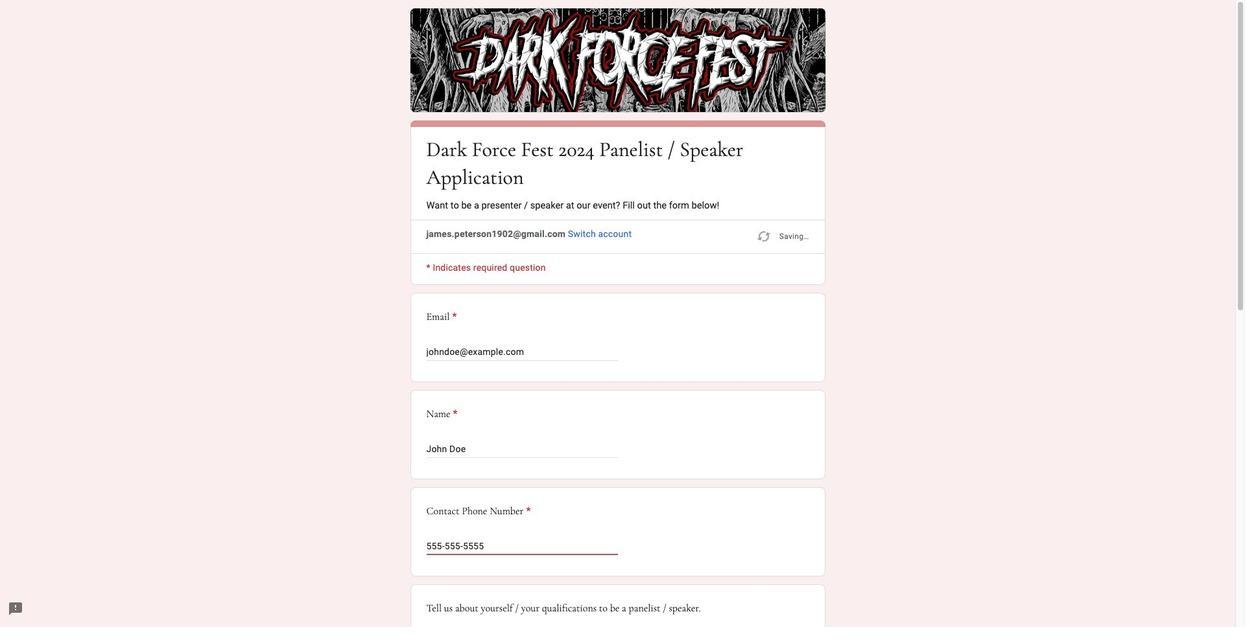 Task type: vqa. For each thing, say whether or not it's contained in the screenshot.
star icon at the left of the page
no



Task type: describe. For each thing, give the bounding box(es) containing it.
Your email email field
[[426, 345, 618, 360]]

3 heading from the top
[[426, 407, 458, 422]]

1 heading from the top
[[426, 136, 809, 192]]

2 vertical spatial required question element
[[524, 504, 531, 520]]



Task type: locate. For each thing, give the bounding box(es) containing it.
heading
[[426, 136, 809, 192], [426, 310, 809, 325], [426, 407, 458, 422], [426, 504, 531, 520]]

required question element
[[450, 310, 457, 325], [450, 407, 458, 422], [524, 504, 531, 520]]

2 heading from the top
[[426, 310, 809, 325]]

None text field
[[426, 442, 618, 457]]

4 heading from the top
[[426, 504, 531, 520]]

0 vertical spatial required question element
[[450, 310, 457, 325]]

status
[[756, 228, 809, 246]]

1 vertical spatial required question element
[[450, 407, 458, 422]]

list
[[410, 293, 825, 628]]

list item
[[410, 293, 825, 383]]

report a problem to google image
[[8, 602, 23, 617]]

None text field
[[426, 539, 618, 555]]



